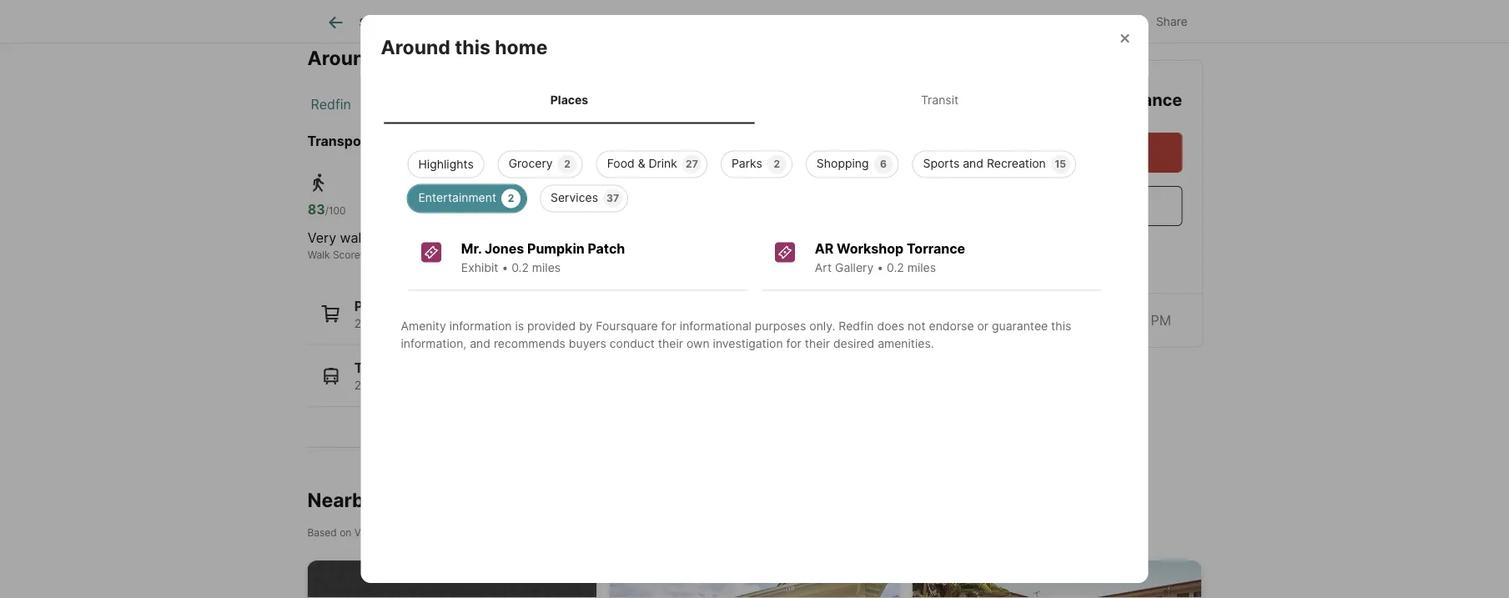 Task type: describe. For each thing, give the bounding box(es) containing it.
information
[[449, 319, 512, 333]]

® for walkable
[[360, 249, 367, 261]]

open today: 12:00 pm-3:00 pm
[[973, 312, 1171, 328]]

torrance down rentals
[[400, 527, 442, 539]]

/100 for 38
[[501, 204, 522, 216]]

exhibit
[[461, 261, 498, 275]]

12:00
[[1054, 312, 1088, 328]]

share
[[1156, 15, 1188, 29]]

transit inside some transit transit score ®
[[484, 249, 516, 261]]

mr. jones pumpkin patch exhibit • 0.2 miles
[[461, 241, 625, 275]]

torrance up grocery
[[503, 133, 562, 149]]

around for around vivo flex torrance
[[307, 46, 377, 69]]

drink
[[649, 156, 677, 171]]

around this home
[[381, 35, 548, 58]]

amenities tab
[[668, 3, 759, 43]]

torrance down floor
[[471, 46, 556, 69]]

conduct
[[610, 337, 655, 351]]

overview tab
[[418, 3, 507, 43]]

transportation near vivo flex torrance
[[307, 133, 562, 149]]

based on vivo flex torrance
[[307, 527, 442, 539]]

0.2 for jones
[[512, 261, 529, 275]]

near
[[408, 133, 438, 149]]

/100 for 83
[[325, 204, 346, 216]]

ar workshop torrance art gallery • 0.2 miles
[[815, 241, 965, 275]]

floor plans
[[525, 15, 586, 29]]

home
[[495, 35, 548, 58]]

purposes
[[755, 319, 806, 333]]

sports and recreation
[[923, 156, 1046, 171]]

favorite
[[964, 15, 1008, 29]]

parks
[[520, 316, 550, 330]]

floor plans tab
[[507, 3, 605, 43]]

2 for entertainment
[[508, 192, 514, 204]]

225,
[[354, 378, 378, 393]]

transit for transit
[[921, 93, 959, 107]]

walk
[[308, 249, 330, 261]]

photo of 24035 ocean ave, torrance, ca 90505 image
[[307, 560, 597, 598]]

redfin link
[[311, 96, 351, 113]]

search link
[[326, 13, 399, 33]]

desired
[[833, 337, 874, 351]]

rentals
[[380, 488, 445, 511]]

workshop
[[837, 241, 904, 257]]

overview
[[436, 15, 488, 29]]

favorite button
[[926, 4, 1022, 38]]

based
[[307, 527, 337, 539]]

fees tab
[[605, 3, 668, 43]]

foursquare
[[596, 319, 658, 333]]

38
[[484, 201, 501, 217]]

jones
[[485, 241, 524, 257]]

not
[[908, 319, 926, 333]]

x-
[[1066, 15, 1078, 29]]

pm-
[[1092, 312, 1118, 328]]

83
[[308, 201, 325, 217]]

information,
[[401, 337, 467, 351]]

out
[[1078, 15, 1098, 29]]

on
[[340, 527, 352, 539]]

flex down overview tab
[[428, 46, 467, 69]]

x-out
[[1066, 15, 1098, 29]]

0 vertical spatial for
[[661, 319, 676, 333]]

x-out button
[[1029, 4, 1112, 38]]

flex up highlights
[[473, 133, 500, 149]]

pumpkin
[[527, 241, 585, 257]]

photo of 22949 nadine cir unit b, torrance, ca 90505 image
[[610, 560, 899, 598]]

photo of 4208 sepulveda blvd, torrance, ca 90505 image
[[912, 560, 1202, 598]]

2 their from the left
[[805, 337, 830, 351]]

own
[[687, 337, 710, 351]]

patch
[[588, 241, 625, 257]]

informational
[[680, 319, 752, 333]]

search
[[359, 15, 399, 29]]

today:
[[1010, 312, 1050, 328]]

transportation
[[307, 133, 405, 149]]

0 horizontal spatial this
[[455, 35, 490, 58]]

sports
[[923, 156, 960, 171]]

art
[[815, 261, 832, 275]]

contact vivo flex torrance
[[961, 90, 1182, 110]]

83 /100
[[308, 201, 346, 217]]

2 left groceries,
[[354, 316, 361, 330]]

walkable
[[340, 229, 396, 246]]

transit
[[523, 229, 563, 246]]

plans
[[556, 15, 586, 29]]

this inside amenity information is provided by foursquare for informational purposes only. redfin does not endorse or guarantee this information, and recommends buyers conduct their own investigation for their desired amenities.
[[1051, 319, 1071, 333]]

flex down the nearby rentals at the left of the page
[[378, 527, 397, 539]]

transit 225, 232, 344, white
[[354, 360, 470, 393]]

schools
[[777, 15, 821, 29]]

2 left parks in the bottom of the page
[[510, 316, 517, 330]]

232,
[[382, 378, 407, 393]]

amenity
[[401, 319, 446, 333]]

share button
[[1119, 4, 1202, 38]]

guarantee
[[992, 319, 1048, 333]]

• for jones
[[502, 261, 508, 275]]

transit for transit 225, 232, 344, white
[[354, 360, 400, 376]]

and inside list box
[[963, 156, 984, 171]]

only.
[[809, 319, 835, 333]]

nearby
[[307, 488, 375, 511]]

® for transit
[[546, 249, 553, 261]]

amenities
[[686, 15, 740, 29]]

miles for torrance
[[907, 261, 936, 275]]



Task type: vqa. For each thing, say whether or not it's contained in the screenshot.


Task type: locate. For each thing, give the bounding box(es) containing it.
miles up not
[[907, 261, 936, 275]]

for right foursquare
[[661, 319, 676, 333]]

request a tour
[[1025, 144, 1119, 161]]

request
[[1025, 144, 1079, 161]]

for down 'purposes'
[[786, 337, 802, 351]]

places up groceries,
[[354, 298, 398, 314]]

2 vertical spatial transit
[[354, 360, 400, 376]]

37
[[606, 192, 619, 204]]

places for places
[[550, 93, 588, 107]]

1 vertical spatial places
[[354, 298, 398, 314]]

transit up 225,
[[354, 360, 400, 376]]

1 ® from the left
[[360, 249, 367, 261]]

services 37
[[551, 191, 619, 205]]

buyers
[[569, 337, 606, 351]]

tab list containing search
[[307, 0, 853, 43]]

very walkable walk score ®
[[308, 229, 396, 261]]

miles
[[532, 261, 561, 275], [907, 261, 936, 275]]

0 horizontal spatial 0.2
[[512, 261, 529, 275]]

0 horizontal spatial •
[[502, 261, 508, 275]]

and inside amenity information is provided by foursquare for informational purposes only. redfin does not endorse or guarantee this information, and recommends buyers conduct their own investigation for their desired amenities.
[[470, 337, 491, 351]]

vivo up highlights
[[441, 133, 470, 149]]

® inside very walkable walk score ®
[[360, 249, 367, 261]]

list box containing grocery
[[394, 144, 1115, 212]]

miles for pumpkin
[[532, 261, 561, 275]]

torrance right 'workshop' at the top right of the page
[[907, 241, 965, 257]]

0 horizontal spatial places
[[354, 298, 398, 314]]

their left own
[[658, 337, 683, 351]]

2 score from the left
[[519, 249, 546, 261]]

2 up services
[[564, 158, 571, 170]]

1 /100 from the left
[[325, 204, 346, 216]]

endorse
[[929, 319, 974, 333]]

0 vertical spatial transit
[[921, 93, 959, 107]]

2 • from the left
[[877, 261, 884, 275]]

0 vertical spatial and
[[963, 156, 984, 171]]

white
[[438, 378, 470, 393]]

contact
[[961, 90, 1027, 110]]

score right walk
[[333, 249, 360, 261]]

request a tour button
[[961, 133, 1183, 173]]

mr.
[[461, 241, 482, 257]]

0 vertical spatial this
[[455, 35, 490, 58]]

2
[[564, 158, 571, 170], [774, 158, 780, 170], [508, 192, 514, 204], [354, 316, 361, 330], [510, 316, 517, 330]]

1 horizontal spatial their
[[805, 337, 830, 351]]

1 vertical spatial transit
[[484, 249, 516, 261]]

tab list
[[307, 0, 853, 43], [381, 76, 1128, 124]]

• for workshop
[[877, 261, 884, 275]]

highlights
[[418, 157, 474, 171]]

around down search link
[[307, 46, 377, 69]]

0.2 for workshop
[[887, 261, 904, 275]]

vivo up request
[[1031, 90, 1068, 110]]

0 horizontal spatial score
[[333, 249, 360, 261]]

® down walkable
[[360, 249, 367, 261]]

does
[[877, 319, 904, 333]]

places inside places 2 groceries, 26 restaurants, 2 parks
[[354, 298, 398, 314]]

provided
[[527, 319, 576, 333]]

services
[[551, 191, 598, 205]]

around down search
[[381, 35, 450, 58]]

90505 link
[[547, 96, 588, 113]]

places tab
[[384, 79, 755, 120]]

score inside very walkable walk score ®
[[333, 249, 360, 261]]

1 horizontal spatial around
[[381, 35, 450, 58]]

around
[[381, 35, 450, 58], [307, 46, 377, 69]]

investigation
[[713, 337, 783, 351]]

1 miles from the left
[[532, 261, 561, 275]]

® down transit
[[546, 249, 553, 261]]

/100 up some
[[501, 204, 522, 216]]

score inside some transit transit score ®
[[519, 249, 546, 261]]

around this home dialog
[[361, 15, 1148, 583]]

1 horizontal spatial this
[[1051, 319, 1071, 333]]

1 horizontal spatial places
[[550, 93, 588, 107]]

food & drink
[[607, 156, 677, 171]]

1 horizontal spatial 0.2
[[887, 261, 904, 275]]

gallery
[[835, 261, 874, 275]]

2 right 38
[[508, 192, 514, 204]]

® inside some transit transit score ®
[[546, 249, 553, 261]]

amenities.
[[878, 337, 934, 351]]

1 their from the left
[[658, 337, 683, 351]]

transit left contact
[[921, 93, 959, 107]]

1 horizontal spatial miles
[[907, 261, 936, 275]]

0 horizontal spatial /100
[[325, 204, 346, 216]]

/100
[[325, 204, 346, 216], [501, 204, 522, 216]]

this down overview
[[455, 35, 490, 58]]

2 for grocery
[[564, 158, 571, 170]]

&
[[638, 156, 645, 171]]

restaurants,
[[440, 316, 506, 330]]

vivo right 'on'
[[354, 527, 375, 539]]

/100 inside 83 /100
[[325, 204, 346, 216]]

list box
[[394, 144, 1115, 212]]

around inside dialog
[[381, 35, 450, 58]]

schools tab
[[759, 3, 839, 43]]

transit inside transit tab
[[921, 93, 959, 107]]

miles inside the mr. jones pumpkin patch exhibit • 0.2 miles
[[532, 261, 561, 275]]

1 horizontal spatial and
[[963, 156, 984, 171]]

redfin up the desired
[[839, 319, 874, 333]]

1 vertical spatial and
[[470, 337, 491, 351]]

2 right the 'parks'
[[774, 158, 780, 170]]

/100 up very
[[325, 204, 346, 216]]

floor
[[525, 15, 553, 29]]

1 • from the left
[[502, 261, 508, 275]]

1 0.2 from the left
[[512, 261, 529, 275]]

0 horizontal spatial miles
[[532, 261, 561, 275]]

• down 'jones'
[[502, 261, 508, 275]]

2 ® from the left
[[546, 249, 553, 261]]

®
[[360, 249, 367, 261], [546, 249, 553, 261]]

0 vertical spatial tab list
[[307, 0, 853, 43]]

1 vertical spatial for
[[786, 337, 802, 351]]

0 horizontal spatial ®
[[360, 249, 367, 261]]

• inside ar workshop torrance art gallery • 0.2 miles
[[877, 261, 884, 275]]

• down 'workshop' at the top right of the page
[[877, 261, 884, 275]]

places
[[550, 93, 588, 107], [354, 298, 398, 314]]

transit down some
[[484, 249, 516, 261]]

1 score from the left
[[333, 249, 360, 261]]

1 horizontal spatial redfin
[[839, 319, 874, 333]]

around for around this home
[[381, 35, 450, 58]]

redfin inside amenity information is provided by foursquare for informational purposes only. redfin does not endorse or guarantee this information, and recommends buyers conduct their own investigation for their desired amenities.
[[839, 319, 874, 333]]

transit tab
[[755, 79, 1125, 120]]

0 vertical spatial places
[[550, 93, 588, 107]]

tour
[[1092, 144, 1119, 161]]

torrance up tour
[[1109, 90, 1182, 110]]

their down only.
[[805, 337, 830, 351]]

around this home element
[[381, 15, 568, 59]]

2 /100 from the left
[[501, 204, 522, 216]]

27
[[686, 158, 698, 170]]

redfin
[[311, 96, 351, 113], [839, 319, 874, 333]]

and down information
[[470, 337, 491, 351]]

26
[[423, 316, 437, 330]]

miles inside ar workshop torrance art gallery • 0.2 miles
[[907, 261, 936, 275]]

ar
[[815, 241, 834, 257]]

torrance inside ar workshop torrance art gallery • 0.2 miles
[[907, 241, 965, 257]]

0.2
[[512, 261, 529, 275], [887, 261, 904, 275]]

list box inside around this home dialog
[[394, 144, 1115, 212]]

1 horizontal spatial transit
[[484, 249, 516, 261]]

score down transit
[[519, 249, 546, 261]]

0 horizontal spatial around
[[307, 46, 377, 69]]

recreation
[[987, 156, 1046, 171]]

places up grocery
[[550, 93, 588, 107]]

groceries,
[[365, 316, 419, 330]]

0 horizontal spatial their
[[658, 337, 683, 351]]

places inside tab
[[550, 93, 588, 107]]

• inside the mr. jones pumpkin patch exhibit • 0.2 miles
[[502, 261, 508, 275]]

0 horizontal spatial transit
[[354, 360, 400, 376]]

2 miles from the left
[[907, 261, 936, 275]]

0 horizontal spatial redfin
[[311, 96, 351, 113]]

tab list containing places
[[381, 76, 1128, 124]]

parks
[[732, 156, 762, 171]]

amenity information is provided by foursquare for informational purposes only. redfin does not endorse or guarantee this information, and recommends buyers conduct their own investigation for their desired amenities.
[[401, 319, 1071, 351]]

flex
[[428, 46, 467, 69], [1072, 90, 1105, 110], [473, 133, 500, 149], [378, 527, 397, 539]]

transit inside transit 225, 232, 344, white
[[354, 360, 400, 376]]

score for transit
[[519, 249, 546, 261]]

0.2 inside ar workshop torrance art gallery • 0.2 miles
[[887, 261, 904, 275]]

1 vertical spatial tab list
[[381, 76, 1128, 124]]

2 0.2 from the left
[[887, 261, 904, 275]]

•
[[502, 261, 508, 275], [877, 261, 884, 275]]

2 for parks
[[774, 158, 780, 170]]

0 vertical spatial redfin
[[311, 96, 351, 113]]

this right today:
[[1051, 319, 1071, 333]]

/100 inside 38 /100
[[501, 204, 522, 216]]

1 horizontal spatial •
[[877, 261, 884, 275]]

and
[[963, 156, 984, 171], [470, 337, 491, 351]]

or
[[977, 319, 989, 333]]

recommends
[[494, 337, 566, 351]]

1 horizontal spatial score
[[519, 249, 546, 261]]

1 vertical spatial redfin
[[839, 319, 874, 333]]

0.2 down 'jones'
[[512, 261, 529, 275]]

344,
[[410, 378, 435, 393]]

open
[[973, 312, 1007, 328]]

nearby rentals
[[307, 488, 445, 511]]

1 horizontal spatial /100
[[501, 204, 522, 216]]

vivo down search
[[381, 46, 424, 69]]

1 horizontal spatial for
[[786, 337, 802, 351]]

around vivo flex torrance
[[307, 46, 556, 69]]

pm
[[1151, 312, 1171, 328]]

3:00
[[1118, 312, 1147, 328]]

fees
[[623, 15, 649, 29]]

15
[[1055, 158, 1066, 170]]

vivo
[[381, 46, 424, 69], [1031, 90, 1068, 110], [441, 133, 470, 149], [354, 527, 375, 539]]

redfin up the transportation
[[311, 96, 351, 113]]

2 horizontal spatial transit
[[921, 93, 959, 107]]

miles down the pumpkin
[[532, 261, 561, 275]]

transit
[[921, 93, 959, 107], [484, 249, 516, 261], [354, 360, 400, 376]]

food
[[607, 156, 635, 171]]

tab list inside around this home dialog
[[381, 76, 1128, 124]]

is
[[515, 319, 524, 333]]

and right sports
[[963, 156, 984, 171]]

some transit transit score ®
[[484, 229, 563, 261]]

entertainment
[[418, 191, 496, 205]]

a
[[1082, 144, 1089, 161]]

0.2 down 'workshop' at the top right of the page
[[887, 261, 904, 275]]

0.2 inside the mr. jones pumpkin patch exhibit • 0.2 miles
[[512, 261, 529, 275]]

1 horizontal spatial ®
[[546, 249, 553, 261]]

places for places 2 groceries, 26 restaurants, 2 parks
[[354, 298, 398, 314]]

0 horizontal spatial and
[[470, 337, 491, 351]]

0 horizontal spatial for
[[661, 319, 676, 333]]

flex up a
[[1072, 90, 1105, 110]]

1 vertical spatial this
[[1051, 319, 1071, 333]]

very
[[308, 229, 336, 246]]

score for walkable
[[333, 249, 360, 261]]



